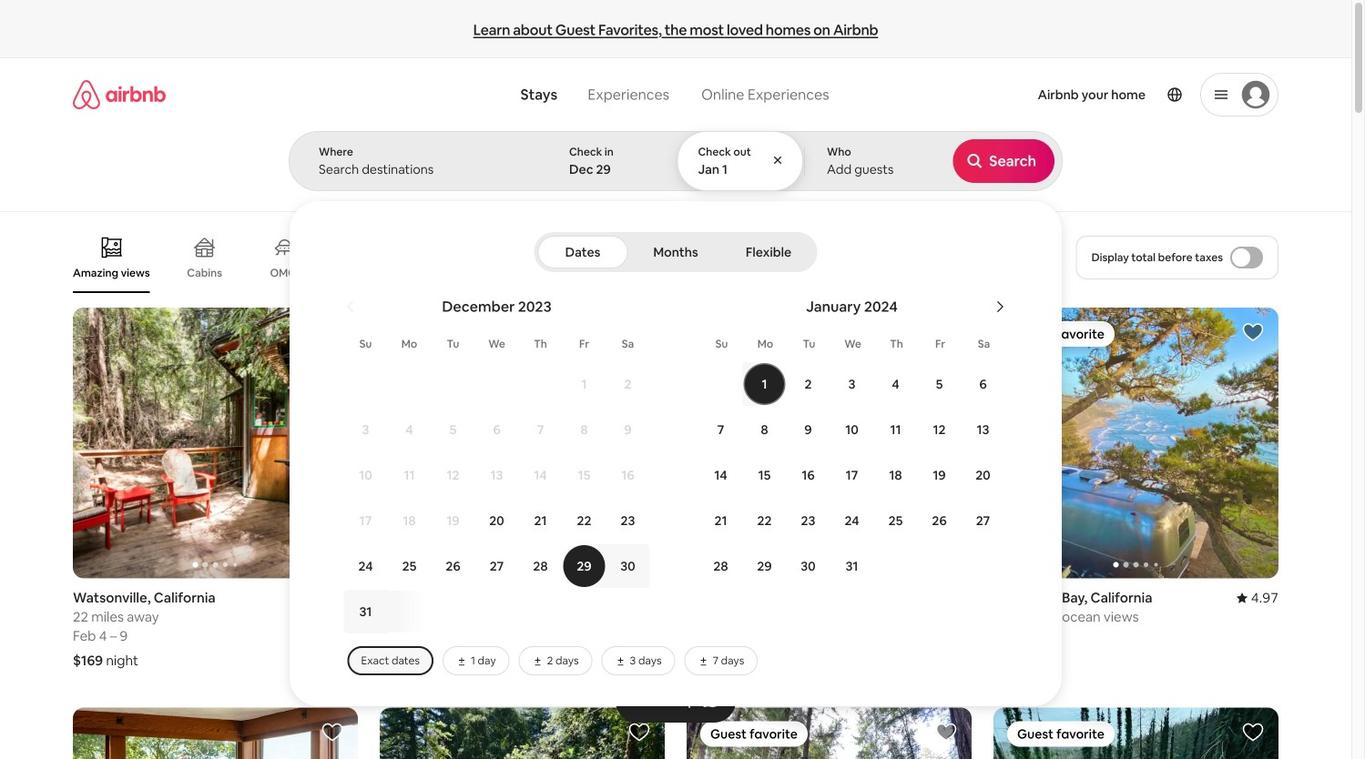 Task type: locate. For each thing, give the bounding box(es) containing it.
add to wishlist: felton, california image
[[935, 722, 957, 744]]

group
[[73, 222, 967, 293], [73, 308, 358, 579], [380, 308, 665, 579], [687, 308, 972, 579], [994, 308, 1279, 579], [73, 708, 358, 760], [380, 708, 665, 760], [687, 708, 972, 760], [994, 708, 1279, 760]]

tab panel
[[289, 131, 1365, 707]]

4.89 out of 5 average rating image
[[316, 590, 358, 607]]

what can we help you find? tab list
[[506, 75, 685, 115]]

tab list
[[538, 232, 814, 272]]

add to wishlist: santa cruz, california image
[[629, 322, 650, 343]]

calendar application
[[311, 278, 1365, 639]]

add to wishlist: soquel, california image
[[629, 722, 650, 744]]

add to wishlist: los gatos, california image
[[935, 322, 957, 343]]

4.97 out of 5 average rating image
[[1237, 590, 1279, 607]]

None search field
[[289, 58, 1365, 707]]



Task type: vqa. For each thing, say whether or not it's contained in the screenshot.
the bottommost WITH
no



Task type: describe. For each thing, give the bounding box(es) containing it.
Search destinations field
[[319, 161, 517, 178]]

add to wishlist: aptos, california image
[[322, 722, 343, 744]]

add to wishlist: half moon bay, california image
[[1242, 322, 1264, 343]]

add to wishlist: boulder creek, california image
[[1242, 722, 1264, 744]]

profile element
[[858, 58, 1279, 131]]



